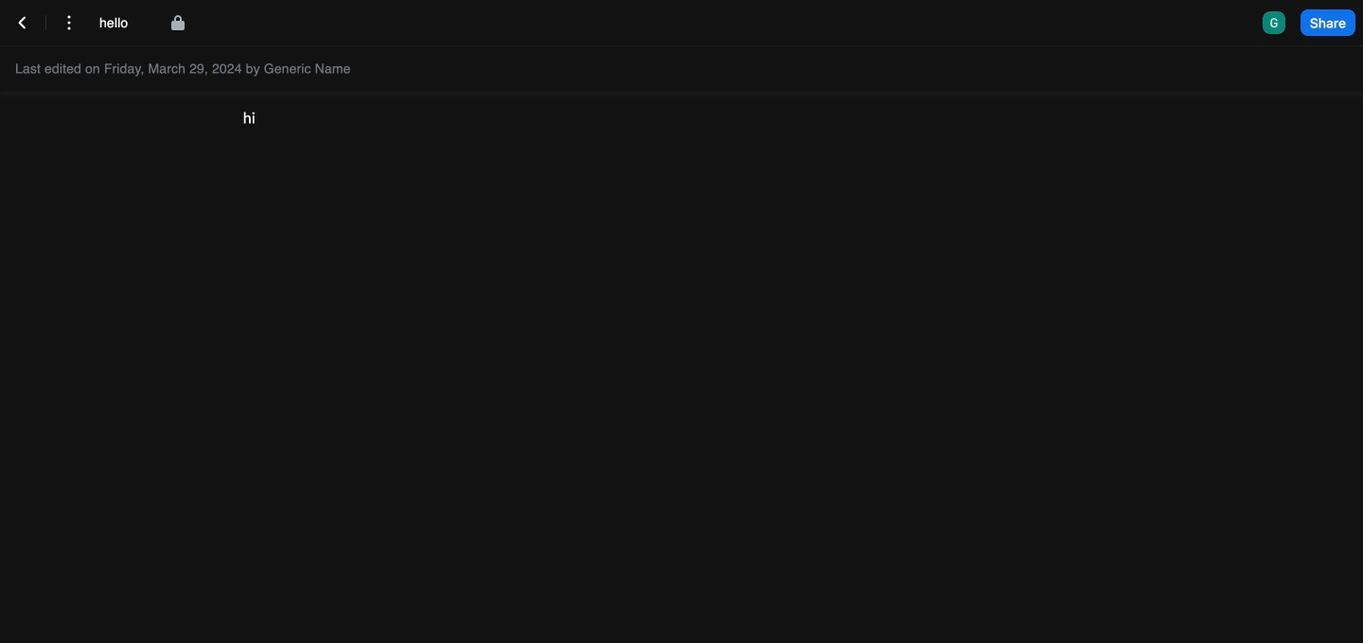 Task type: vqa. For each thing, say whether or not it's contained in the screenshot.
'meetings' navigation
no



Task type: locate. For each thing, give the bounding box(es) containing it.
None text field
[[99, 13, 151, 32]]

more image
[[58, 11, 80, 34]]

bold image
[[316, 58, 339, 80]]

locked image
[[167, 11, 189, 34]]



Task type: describe. For each thing, give the bounding box(es) containing it.
locked element
[[167, 11, 189, 34]]

italic image
[[354, 58, 377, 80]]

all notes image
[[11, 11, 34, 34]]

generic name image
[[1263, 11, 1285, 34]]



